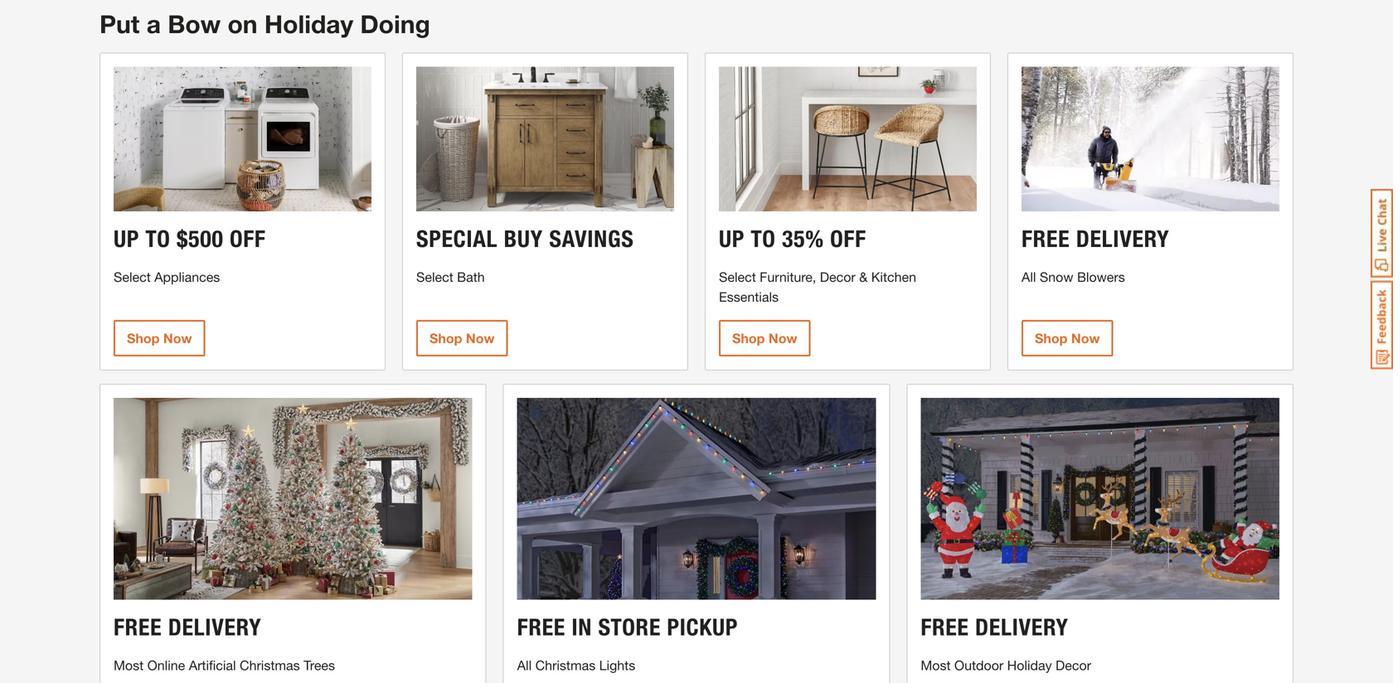 Task type: describe. For each thing, give the bounding box(es) containing it.
free delivery for holiday
[[921, 614, 1069, 642]]

free in store pickup
[[517, 614, 738, 642]]

shop now for $500
[[127, 331, 192, 347]]

online
[[147, 658, 185, 674]]

shop for free delivery
[[1035, 331, 1068, 347]]

to for 35%
[[751, 225, 776, 253]]

in
[[572, 614, 592, 642]]

all snow blowers
[[1022, 269, 1126, 285]]

buy
[[504, 225, 543, 253]]

4 shop now link from the left
[[1022, 320, 1114, 357]]

image for up to $500 off image
[[114, 67, 372, 212]]

select bath
[[416, 269, 485, 285]]

image for free delivery image for most online artificial christmas trees
[[114, 398, 473, 600]]

now for savings
[[466, 331, 495, 347]]

most for most online artificial christmas trees
[[114, 658, 144, 674]]

now for 35%
[[769, 331, 798, 347]]

$500
[[177, 225, 224, 253]]

&
[[860, 269, 868, 285]]

most outdoor holiday decor
[[921, 658, 1092, 674]]

select for up to $500 off
[[114, 269, 151, 285]]

free delivery for blowers
[[1022, 225, 1170, 253]]

shop for up to 35% off
[[733, 331, 765, 347]]

1 christmas from the left
[[240, 658, 300, 674]]

4 shop now from the left
[[1035, 331, 1101, 347]]

delivery for holiday
[[976, 614, 1069, 642]]

select for special buy savings
[[416, 269, 454, 285]]

1 vertical spatial decor
[[1056, 658, 1092, 674]]

delivery for artificial
[[168, 614, 262, 642]]

trees
[[304, 658, 335, 674]]

delivery for blowers
[[1077, 225, 1170, 253]]

snow
[[1040, 269, 1074, 285]]

pickup
[[667, 614, 738, 642]]

special buy savings
[[416, 225, 634, 253]]

shop now for savings
[[430, 331, 495, 347]]

image for free delivery image for all snow blowers
[[1022, 67, 1280, 212]]

shop for special buy savings
[[430, 331, 462, 347]]

on
[[228, 9, 258, 38]]

shop for up to $500 off
[[127, 331, 160, 347]]

image for up to 35% off image
[[719, 67, 977, 212]]

all christmas lights
[[517, 658, 636, 674]]

4 now from the left
[[1072, 331, 1101, 347]]

put
[[100, 9, 140, 38]]

image for special buy savings image
[[416, 67, 675, 212]]

now for $500
[[163, 331, 192, 347]]

a
[[147, 9, 161, 38]]

free for christmas
[[517, 614, 566, 642]]

special
[[416, 225, 498, 253]]

blowers
[[1078, 269, 1126, 285]]



Task type: locate. For each thing, give the bounding box(es) containing it.
1 shop now from the left
[[127, 331, 192, 347]]

free up outdoor
[[921, 614, 970, 642]]

1 horizontal spatial up
[[719, 225, 745, 253]]

off up &
[[831, 225, 867, 253]]

shop now link down the all snow blowers
[[1022, 320, 1114, 357]]

1 horizontal spatial select
[[416, 269, 454, 285]]

shop now down the all snow blowers
[[1035, 331, 1101, 347]]

free up snow
[[1022, 225, 1070, 253]]

most left online
[[114, 658, 144, 674]]

3 shop from the left
[[733, 331, 765, 347]]

holiday
[[265, 9, 354, 38], [1008, 658, 1052, 674]]

to up select appliances
[[146, 225, 171, 253]]

0 horizontal spatial delivery
[[168, 614, 262, 642]]

christmas
[[240, 658, 300, 674], [536, 658, 596, 674]]

now down essentials
[[769, 331, 798, 347]]

all
[[1022, 269, 1037, 285], [517, 658, 532, 674]]

free delivery up most outdoor holiday decor
[[921, 614, 1069, 642]]

2 horizontal spatial select
[[719, 269, 756, 285]]

1 now from the left
[[163, 331, 192, 347]]

2 shop now link from the left
[[416, 320, 508, 357]]

select up essentials
[[719, 269, 756, 285]]

up to 35% off
[[719, 225, 867, 253]]

3 shop now link from the left
[[719, 320, 811, 357]]

off for up to $500 off
[[230, 225, 266, 253]]

0 horizontal spatial holiday
[[265, 9, 354, 38]]

select inside 'select furniture, decor & kitchen essentials'
[[719, 269, 756, 285]]

holiday right outdoor
[[1008, 658, 1052, 674]]

2 up from the left
[[719, 225, 745, 253]]

shop now link
[[114, 320, 205, 357], [416, 320, 508, 357], [719, 320, 811, 357], [1022, 320, 1114, 357]]

free left in
[[517, 614, 566, 642]]

shop now link for $500
[[114, 320, 205, 357]]

shop now for 35%
[[733, 331, 798, 347]]

1 up from the left
[[114, 225, 139, 253]]

free
[[1022, 225, 1070, 253], [114, 614, 162, 642], [517, 614, 566, 642], [921, 614, 970, 642]]

free delivery up blowers
[[1022, 225, 1170, 253]]

free for online
[[114, 614, 162, 642]]

off for up to 35% off
[[831, 225, 867, 253]]

kitchen
[[872, 269, 917, 285]]

up
[[114, 225, 139, 253], [719, 225, 745, 253]]

0 horizontal spatial all
[[517, 658, 532, 674]]

most left outdoor
[[921, 658, 951, 674]]

select for up to 35% off
[[719, 269, 756, 285]]

1 horizontal spatial holiday
[[1008, 658, 1052, 674]]

3 now from the left
[[769, 331, 798, 347]]

bow
[[168, 9, 221, 38]]

up for up to 35% off
[[719, 225, 745, 253]]

3 select from the left
[[719, 269, 756, 285]]

4 shop from the left
[[1035, 331, 1068, 347]]

put a bow on holiday doing
[[100, 9, 430, 38]]

free delivery for artificial
[[114, 614, 262, 642]]

up up essentials
[[719, 225, 745, 253]]

shop now link down essentials
[[719, 320, 811, 357]]

1 to from the left
[[146, 225, 171, 253]]

image for free delivery image
[[1022, 67, 1280, 212], [114, 398, 473, 600], [921, 398, 1280, 600]]

select furniture, decor & kitchen essentials
[[719, 269, 917, 305]]

shop now link down 'bath'
[[416, 320, 508, 357]]

image for free in store pickup image
[[517, 398, 876, 600]]

christmas left trees
[[240, 658, 300, 674]]

christmas down in
[[536, 658, 596, 674]]

2 horizontal spatial delivery
[[1077, 225, 1170, 253]]

0 horizontal spatial select
[[114, 269, 151, 285]]

select
[[114, 269, 151, 285], [416, 269, 454, 285], [719, 269, 756, 285]]

feedback link image
[[1371, 280, 1394, 370]]

decor inside 'select furniture, decor & kitchen essentials'
[[820, 269, 856, 285]]

2 christmas from the left
[[536, 658, 596, 674]]

now down 'bath'
[[466, 331, 495, 347]]

delivery up blowers
[[1077, 225, 1170, 253]]

off right the $500
[[230, 225, 266, 253]]

0 vertical spatial decor
[[820, 269, 856, 285]]

to
[[146, 225, 171, 253], [751, 225, 776, 253]]

1 horizontal spatial decor
[[1056, 658, 1092, 674]]

outdoor
[[955, 658, 1004, 674]]

3 shop now from the left
[[733, 331, 798, 347]]

lights
[[600, 658, 636, 674]]

now down the all snow blowers
[[1072, 331, 1101, 347]]

now down appliances
[[163, 331, 192, 347]]

live chat image
[[1371, 189, 1394, 278]]

up up select appliances
[[114, 225, 139, 253]]

0 vertical spatial all
[[1022, 269, 1037, 285]]

0 vertical spatial holiday
[[265, 9, 354, 38]]

most for most outdoor holiday decor
[[921, 658, 951, 674]]

most
[[114, 658, 144, 674], [921, 658, 951, 674]]

1 shop from the left
[[127, 331, 160, 347]]

1 horizontal spatial off
[[831, 225, 867, 253]]

delivery
[[1077, 225, 1170, 253], [168, 614, 262, 642], [976, 614, 1069, 642]]

all for free delivery
[[1022, 269, 1037, 285]]

select left appliances
[[114, 269, 151, 285]]

0 horizontal spatial christmas
[[240, 658, 300, 674]]

furniture,
[[760, 269, 817, 285]]

appliances
[[154, 269, 220, 285]]

shop now down select appliances
[[127, 331, 192, 347]]

shop down snow
[[1035, 331, 1068, 347]]

0 horizontal spatial to
[[146, 225, 171, 253]]

select left 'bath'
[[416, 269, 454, 285]]

2 select from the left
[[416, 269, 454, 285]]

free delivery up online
[[114, 614, 262, 642]]

savings
[[550, 225, 634, 253]]

delivery up artificial
[[168, 614, 262, 642]]

artificial
[[189, 658, 236, 674]]

1 select from the left
[[114, 269, 151, 285]]

select appliances
[[114, 269, 220, 285]]

most online artificial christmas trees
[[114, 658, 335, 674]]

shop now
[[127, 331, 192, 347], [430, 331, 495, 347], [733, 331, 798, 347], [1035, 331, 1101, 347]]

shop now down essentials
[[733, 331, 798, 347]]

all for free in store pickup
[[517, 658, 532, 674]]

up to $500 off
[[114, 225, 266, 253]]

0 horizontal spatial up
[[114, 225, 139, 253]]

doing
[[360, 9, 430, 38]]

to for $500
[[146, 225, 171, 253]]

1 horizontal spatial all
[[1022, 269, 1037, 285]]

2 now from the left
[[466, 331, 495, 347]]

decor
[[820, 269, 856, 285], [1056, 658, 1092, 674]]

2 shop now from the left
[[430, 331, 495, 347]]

1 horizontal spatial to
[[751, 225, 776, 253]]

shop down essentials
[[733, 331, 765, 347]]

essentials
[[719, 289, 779, 305]]

1 horizontal spatial delivery
[[976, 614, 1069, 642]]

holiday right on
[[265, 9, 354, 38]]

free for snow
[[1022, 225, 1070, 253]]

1 most from the left
[[114, 658, 144, 674]]

up for up to $500 off
[[114, 225, 139, 253]]

now
[[163, 331, 192, 347], [466, 331, 495, 347], [769, 331, 798, 347], [1072, 331, 1101, 347]]

35%
[[782, 225, 824, 253]]

0 horizontal spatial off
[[230, 225, 266, 253]]

store
[[599, 614, 661, 642]]

0 horizontal spatial decor
[[820, 269, 856, 285]]

to left the 35%
[[751, 225, 776, 253]]

shop now down 'bath'
[[430, 331, 495, 347]]

1 shop now link from the left
[[114, 320, 205, 357]]

shop now link for 35%
[[719, 320, 811, 357]]

shop now link for savings
[[416, 320, 508, 357]]

free up online
[[114, 614, 162, 642]]

0 horizontal spatial most
[[114, 658, 144, 674]]

1 vertical spatial all
[[517, 658, 532, 674]]

delivery up most outdoor holiday decor
[[976, 614, 1069, 642]]

1 horizontal spatial most
[[921, 658, 951, 674]]

shop down select bath
[[430, 331, 462, 347]]

2 to from the left
[[751, 225, 776, 253]]

1 vertical spatial holiday
[[1008, 658, 1052, 674]]

bath
[[457, 269, 485, 285]]

free for outdoor
[[921, 614, 970, 642]]

2 off from the left
[[831, 225, 867, 253]]

2 shop from the left
[[430, 331, 462, 347]]

1 horizontal spatial christmas
[[536, 658, 596, 674]]

free delivery
[[1022, 225, 1170, 253], [114, 614, 262, 642], [921, 614, 1069, 642]]

1 off from the left
[[230, 225, 266, 253]]

off
[[230, 225, 266, 253], [831, 225, 867, 253]]

shop now link down select appliances
[[114, 320, 205, 357]]

image for free delivery image for most outdoor holiday decor
[[921, 398, 1280, 600]]

shop
[[127, 331, 160, 347], [430, 331, 462, 347], [733, 331, 765, 347], [1035, 331, 1068, 347]]

2 most from the left
[[921, 658, 951, 674]]

shop down select appliances
[[127, 331, 160, 347]]



Task type: vqa. For each thing, say whether or not it's contained in the screenshot.
UP TO 35% OFF OFF
yes



